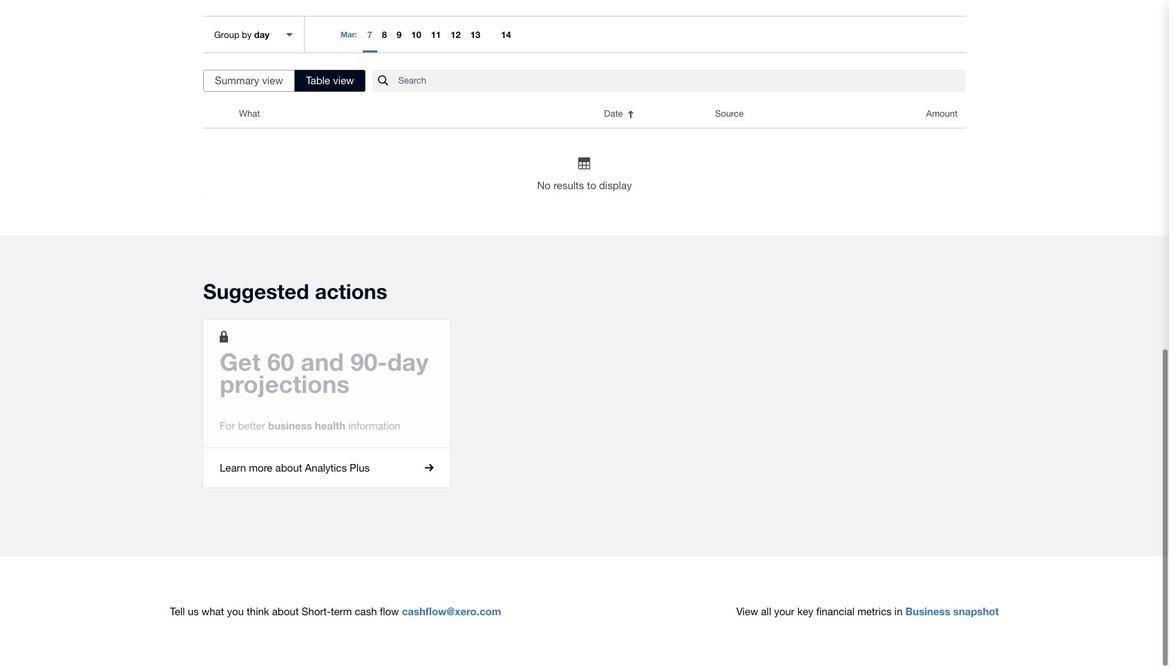Task type: describe. For each thing, give the bounding box(es) containing it.
mar :
[[341, 30, 357, 39]]

business
[[268, 419, 312, 432]]

projections
[[220, 370, 350, 399]]

get
[[220, 348, 261, 377]]

by
[[242, 29, 252, 40]]

metrics
[[858, 606, 892, 618]]

in
[[895, 606, 903, 618]]

cash
[[355, 606, 377, 618]]

summary view
[[215, 75, 283, 86]]

9
[[397, 29, 402, 40]]

get 60 and 90-day projections
[[220, 348, 429, 399]]

table view
[[306, 75, 354, 86]]

8 button
[[377, 17, 392, 53]]

13 button
[[466, 17, 485, 53]]

source button
[[707, 100, 855, 128]]

you
[[227, 606, 244, 618]]

8
[[382, 29, 387, 40]]

11
[[431, 29, 441, 40]]

amount
[[927, 109, 958, 119]]

mar
[[341, 30, 355, 39]]

business
[[906, 606, 951, 618]]

list of upcoming transactions within the selected timeframe element
[[203, 100, 966, 194]]

view
[[737, 606, 759, 618]]

suggested
[[203, 279, 309, 304]]

analytics
[[305, 462, 347, 474]]

table
[[306, 75, 330, 86]]

business snapshot link
[[906, 606, 999, 618]]

90-
[[351, 348, 387, 377]]

date
[[604, 109, 623, 119]]

your
[[774, 606, 795, 618]]

day inside get 60 and 90-day projections
[[387, 348, 429, 377]]

learn
[[220, 462, 246, 474]]

10
[[412, 29, 422, 40]]

information
[[348, 420, 401, 432]]

no
[[537, 180, 551, 191]]

key
[[798, 606, 814, 618]]

group by day
[[214, 29, 270, 40]]

:
[[355, 30, 357, 39]]

no results to display
[[537, 180, 632, 191]]

Search for a document search field
[[398, 69, 966, 93]]

date button
[[596, 100, 707, 128]]

what button
[[231, 100, 596, 128]]

group
[[214, 29, 239, 40]]

plus
[[350, 462, 370, 474]]

us
[[188, 606, 199, 618]]

13
[[471, 29, 481, 40]]



Task type: vqa. For each thing, say whether or not it's contained in the screenshot.
THE TO to the bottom
no



Task type: locate. For each thing, give the bounding box(es) containing it.
short-
[[302, 606, 331, 618]]

tell
[[170, 606, 185, 618]]

0 vertical spatial day
[[254, 29, 270, 40]]

think
[[247, 606, 269, 618]]

view for summary view
[[262, 75, 283, 86]]

option group containing summary view
[[203, 70, 366, 92]]

10 button
[[407, 17, 426, 53]]

about right think
[[272, 606, 299, 618]]

results
[[554, 180, 584, 191]]

flow
[[380, 606, 399, 618]]

1 horizontal spatial day
[[387, 348, 429, 377]]

14 button
[[496, 17, 516, 53]]

view
[[262, 75, 283, 86], [333, 75, 354, 86]]

60
[[267, 348, 294, 377]]

what
[[239, 109, 260, 119]]

actions
[[315, 279, 388, 304]]

1 view from the left
[[262, 75, 283, 86]]

what
[[202, 606, 224, 618]]

1 vertical spatial about
[[272, 606, 299, 618]]

source
[[715, 109, 744, 119]]

1 horizontal spatial view
[[333, 75, 354, 86]]

snapshot
[[954, 606, 999, 618]]

better
[[238, 420, 265, 432]]

cashflow@xero.com
[[402, 606, 501, 618]]

option group
[[203, 70, 366, 92]]

14
[[501, 29, 511, 40]]

view right table
[[333, 75, 354, 86]]

view right summary
[[262, 75, 283, 86]]

7 button
[[363, 17, 377, 53]]

1 vertical spatial day
[[387, 348, 429, 377]]

0 horizontal spatial day
[[254, 29, 270, 40]]

view for table view
[[333, 75, 354, 86]]

to
[[587, 180, 596, 191]]

term
[[331, 606, 352, 618]]

about inside tell us what you think about short-term cash flow cashflow@xero.com
[[272, 606, 299, 618]]

tell us what you think about short-term cash flow cashflow@xero.com
[[170, 606, 501, 618]]

11 button
[[426, 17, 446, 53]]

for better business health information
[[220, 419, 401, 432]]

0 horizontal spatial view
[[262, 75, 283, 86]]

for
[[220, 420, 235, 432]]

more
[[249, 462, 273, 474]]

all
[[761, 606, 772, 618]]

amount button
[[855, 100, 966, 128]]

cashflow@xero.com link
[[402, 606, 501, 618]]

about inside learn more about analytics plus button
[[276, 462, 302, 474]]

and
[[301, 348, 344, 377]]

learn more about analytics plus button
[[203, 448, 450, 488]]

suggested actions
[[203, 279, 388, 304]]

12 button
[[446, 17, 466, 53]]

about right more
[[276, 462, 302, 474]]

2 view from the left
[[333, 75, 354, 86]]

health
[[315, 419, 346, 432]]

day
[[254, 29, 270, 40], [387, 348, 429, 377]]

about
[[276, 462, 302, 474], [272, 606, 299, 618]]

display
[[599, 180, 632, 191]]

summary
[[215, 75, 259, 86]]

0 vertical spatial about
[[276, 462, 302, 474]]

12
[[451, 29, 461, 40]]

7
[[367, 29, 372, 40]]

learn more about analytics plus
[[220, 462, 370, 474]]

9 button
[[392, 17, 407, 53]]

financial
[[817, 606, 855, 618]]

view all your key financial metrics in business snapshot
[[737, 606, 999, 618]]



